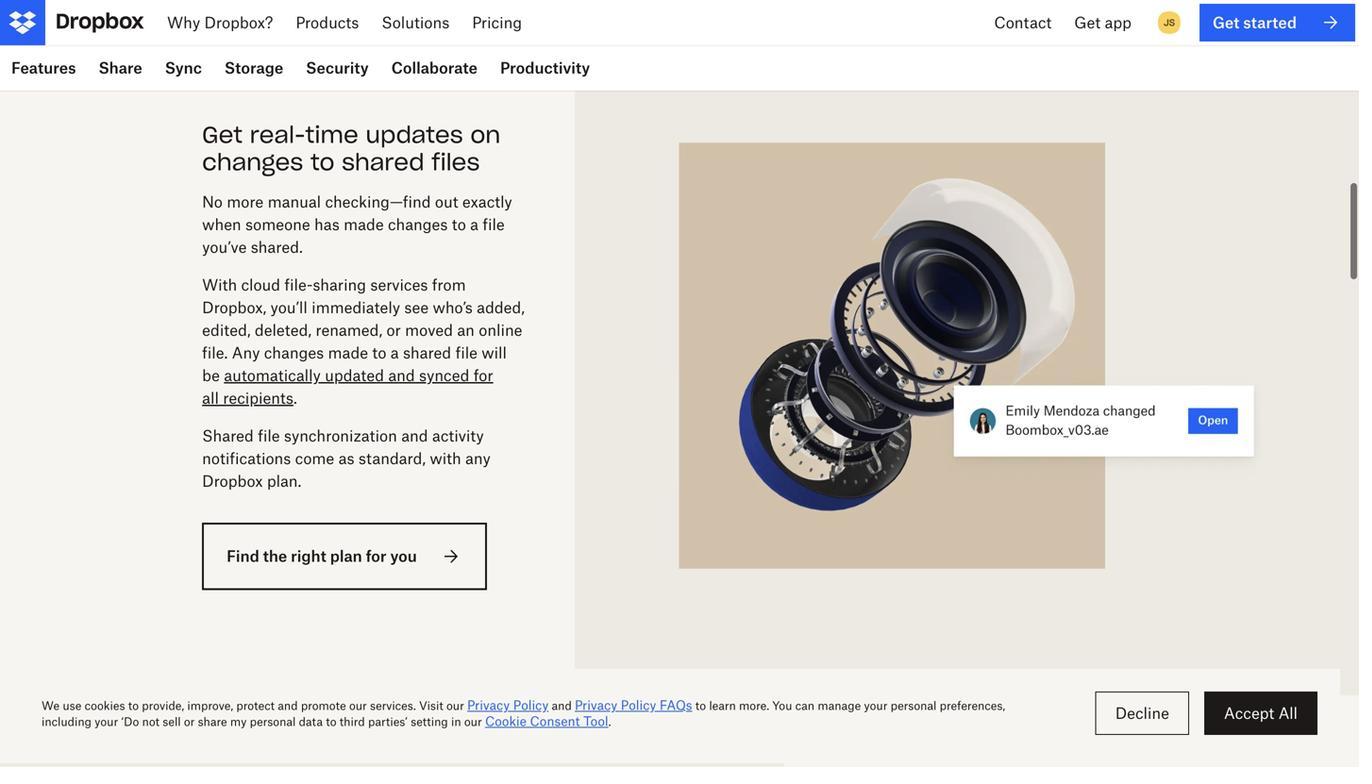 Task type: vqa. For each thing, say whether or not it's contained in the screenshot.
content in the Year Year your content was added to Dropbox
no



Task type: locate. For each thing, give the bounding box(es) containing it.
0 horizontal spatial get
[[202, 120, 243, 149]]

has
[[314, 215, 340, 234]]

1 horizontal spatial to
[[372, 344, 387, 362]]

js button
[[1155, 8, 1185, 38]]

user notified of a shared file change and opening the file image
[[621, 61, 1314, 651]]

no more manual checking—find out exactly when someone has made changes to a file you've shared.
[[202, 193, 513, 257]]

2 vertical spatial changes
[[264, 344, 324, 362]]

the
[[263, 547, 287, 566]]

get left real-
[[202, 120, 243, 149]]

2 vertical spatial to
[[372, 344, 387, 362]]

all
[[202, 389, 219, 408]]

plan
[[330, 547, 362, 566]]

0 vertical spatial a
[[470, 215, 479, 234]]

2 horizontal spatial get
[[1213, 13, 1240, 32]]

2 horizontal spatial file
[[483, 215, 505, 234]]

services
[[371, 276, 428, 294]]

for down will
[[474, 367, 494, 385]]

get left the app
[[1075, 13, 1101, 32]]

0 vertical spatial to
[[311, 148, 335, 176]]

file.
[[202, 344, 228, 362]]

1 vertical spatial and
[[402, 427, 428, 445]]

notifications
[[202, 450, 291, 468]]

1 horizontal spatial a
[[470, 215, 479, 234]]

manual
[[268, 193, 321, 211]]

made inside no more manual checking—find out exactly when someone has made changes to a file you've shared.
[[344, 215, 384, 234]]

sync button
[[154, 45, 213, 91]]

0 horizontal spatial file
[[258, 427, 280, 445]]

file up notifications at the bottom of page
[[258, 427, 280, 445]]

changes up more
[[202, 148, 303, 176]]

made down renamed,
[[328, 344, 368, 362]]

sharing
[[313, 276, 366, 294]]

contact button
[[983, 0, 1064, 45]]

standard,
[[359, 450, 426, 468]]

synced
[[419, 367, 470, 385]]

0 vertical spatial shared
[[342, 148, 425, 176]]

to inside 'get real-time updates on changes to shared files'
[[311, 148, 335, 176]]

file
[[483, 215, 505, 234], [456, 344, 478, 362], [258, 427, 280, 445]]

2 vertical spatial file
[[258, 427, 280, 445]]

a inside no more manual checking—find out exactly when someone has made changes to a file you've shared.
[[470, 215, 479, 234]]

a
[[470, 215, 479, 234], [391, 344, 399, 362]]

get
[[1213, 13, 1240, 32], [1075, 13, 1101, 32], [202, 120, 243, 149]]

get for get real-time updates on changes to shared files
[[202, 120, 243, 149]]

immediately
[[312, 299, 400, 317]]

changes down the deleted,
[[264, 344, 324, 362]]

online
[[479, 321, 523, 340]]

changes
[[202, 148, 303, 176], [388, 215, 448, 234], [264, 344, 324, 362]]

1 horizontal spatial for
[[474, 367, 494, 385]]

0 vertical spatial made
[[344, 215, 384, 234]]

solutions button
[[370, 0, 461, 45]]

0 horizontal spatial for
[[366, 547, 387, 566]]

0 horizontal spatial to
[[311, 148, 335, 176]]

as
[[339, 450, 355, 468]]

for inside automatically updated and synced for all recipients
[[474, 367, 494, 385]]

shared down moved
[[403, 344, 452, 362]]

changes inside 'get real-time updates on changes to shared files'
[[202, 148, 303, 176]]

you
[[390, 547, 417, 566]]

shared up checking—find
[[342, 148, 425, 176]]

2 horizontal spatial to
[[452, 215, 466, 234]]

out
[[435, 193, 458, 211]]

made down checking—find
[[344, 215, 384, 234]]

made inside with cloud file-sharing services from dropbox, you'll immediately see who's added, edited, deleted, renamed, or moved an online file. any changes made to a shared file will be
[[328, 344, 368, 362]]

to inside with cloud file-sharing services from dropbox, you'll immediately see who's added, edited, deleted, renamed, or moved an online file. any changes made to a shared file will be
[[372, 344, 387, 362]]

1 vertical spatial shared
[[403, 344, 452, 362]]

get left started
[[1213, 13, 1240, 32]]

file down exactly
[[483, 215, 505, 234]]

1 vertical spatial file
[[456, 344, 478, 362]]

for left "you"
[[366, 547, 387, 566]]

get inside get started link
[[1213, 13, 1240, 32]]

real-
[[250, 120, 306, 149]]

dropbox,
[[202, 299, 266, 317]]

shared
[[342, 148, 425, 176], [403, 344, 452, 362]]

shared
[[202, 427, 254, 445]]

get for get started
[[1213, 13, 1240, 32]]

automatically updated and synced for all recipients link
[[202, 367, 494, 408]]

get inside get app popup button
[[1075, 13, 1101, 32]]

1 vertical spatial for
[[366, 547, 387, 566]]

more
[[227, 193, 264, 211]]

js
[[1164, 17, 1176, 28]]

contact
[[995, 13, 1052, 32]]

1 vertical spatial to
[[452, 215, 466, 234]]

products button
[[285, 0, 370, 45]]

files
[[432, 148, 480, 176]]

file-
[[285, 276, 313, 294]]

features link
[[0, 45, 87, 91]]

added,
[[477, 299, 525, 317]]

1 horizontal spatial get
[[1075, 13, 1101, 32]]

security button
[[295, 45, 380, 91]]

why dropbox? button
[[156, 0, 285, 45]]

features
[[11, 59, 76, 77]]

you've
[[202, 238, 247, 257]]

find
[[227, 547, 259, 566]]

any
[[232, 344, 260, 362]]

0 vertical spatial and
[[388, 367, 415, 385]]

with
[[202, 276, 237, 294]]

you'll
[[271, 299, 308, 317]]

activity
[[432, 427, 484, 445]]

1 vertical spatial made
[[328, 344, 368, 362]]

share button
[[87, 45, 154, 91]]

updated
[[325, 367, 384, 385]]

1 vertical spatial changes
[[388, 215, 448, 234]]

0 vertical spatial changes
[[202, 148, 303, 176]]

get for get app
[[1075, 13, 1101, 32]]

1 vertical spatial a
[[391, 344, 399, 362]]

file down an
[[456, 344, 478, 362]]

with
[[430, 450, 461, 468]]

shared.
[[251, 238, 303, 257]]

to down out
[[452, 215, 466, 234]]

and up standard,
[[402, 427, 428, 445]]

file inside no more manual checking—find out exactly when someone has made changes to a file you've shared.
[[483, 215, 505, 234]]

solutions
[[382, 13, 450, 32]]

0 vertical spatial file
[[483, 215, 505, 234]]

to
[[311, 148, 335, 176], [452, 215, 466, 234], [372, 344, 387, 362]]

a down exactly
[[470, 215, 479, 234]]

come
[[295, 450, 334, 468]]

made
[[344, 215, 384, 234], [328, 344, 368, 362]]

shared inside 'get real-time updates on changes to shared files'
[[342, 148, 425, 176]]

security
[[306, 58, 369, 77]]

a down or
[[391, 344, 399, 362]]

1 horizontal spatial file
[[456, 344, 478, 362]]

for
[[474, 367, 494, 385], [366, 547, 387, 566]]

to up updated
[[372, 344, 387, 362]]

why dropbox?
[[167, 13, 273, 32]]

plan.
[[267, 472, 302, 491]]

and
[[388, 367, 415, 385], [402, 427, 428, 445]]

0 vertical spatial for
[[474, 367, 494, 385]]

to up manual
[[311, 148, 335, 176]]

automatically
[[224, 367, 321, 385]]

get inside 'get real-time updates on changes to shared files'
[[202, 120, 243, 149]]

and left synced
[[388, 367, 415, 385]]

started
[[1244, 13, 1297, 32]]

0 horizontal spatial a
[[391, 344, 399, 362]]

changes down out
[[388, 215, 448, 234]]

when
[[202, 215, 241, 234]]



Task type: describe. For each thing, give the bounding box(es) containing it.
storage
[[225, 58, 283, 77]]

automatically updated and synced for all recipients
[[202, 367, 494, 408]]

pricing link
[[461, 0, 534, 45]]

pricing
[[472, 13, 522, 32]]

be
[[202, 367, 220, 385]]

and inside shared file synchronization and activity notifications come as standard, with any dropbox plan.
[[402, 427, 428, 445]]

shared file synchronization and activity notifications come as standard, with any dropbox plan.
[[202, 427, 491, 491]]

recipients
[[223, 389, 294, 408]]

with cloud file-sharing services from dropbox, you'll immediately see who's added, edited, deleted, renamed, or moved an online file. any changes made to a shared file will be
[[202, 276, 525, 385]]

updates
[[366, 120, 463, 149]]

see
[[405, 299, 429, 317]]

storage button
[[213, 45, 295, 91]]

get app button
[[1064, 0, 1143, 45]]

dropbox?
[[204, 13, 273, 32]]

productivity button
[[489, 45, 602, 91]]

moved
[[405, 321, 453, 340]]

dropbox
[[202, 472, 263, 491]]

find the right plan for you
[[227, 547, 417, 566]]

renamed,
[[316, 321, 383, 340]]

no
[[202, 193, 223, 211]]

checking—find
[[325, 193, 431, 211]]

.
[[294, 389, 297, 408]]

shared inside with cloud file-sharing services from dropbox, you'll immediately see who's added, edited, deleted, renamed, or moved an online file. any changes made to a shared file will be
[[403, 344, 452, 362]]

exactly
[[463, 193, 513, 211]]

right
[[291, 547, 327, 566]]

get started link
[[1200, 4, 1356, 42]]

to inside no more manual checking—find out exactly when someone has made changes to a file you've shared.
[[452, 215, 466, 234]]

sync
[[165, 58, 202, 77]]

productivity
[[500, 58, 590, 77]]

products
[[296, 13, 359, 32]]

for for synced
[[474, 367, 494, 385]]

deleted,
[[255, 321, 312, 340]]

why
[[167, 13, 200, 32]]

a inside with cloud file-sharing services from dropbox, you'll immediately see who's added, edited, deleted, renamed, or moved an online file. any changes made to a shared file will be
[[391, 344, 399, 362]]

or
[[387, 321, 401, 340]]

an
[[457, 321, 475, 340]]

any
[[466, 450, 491, 468]]

changes inside no more manual checking—find out exactly when someone has made changes to a file you've shared.
[[388, 215, 448, 234]]

cloud
[[241, 276, 280, 294]]

from
[[432, 276, 466, 294]]

will
[[482, 344, 507, 362]]

for for plan
[[366, 547, 387, 566]]

get app
[[1075, 13, 1132, 32]]

synchronization
[[284, 427, 397, 445]]

share
[[99, 58, 142, 77]]

edited,
[[202, 321, 251, 340]]

someone
[[246, 215, 310, 234]]

app
[[1105, 13, 1132, 32]]

time
[[306, 120, 359, 149]]

find the right plan for you link
[[202, 523, 487, 591]]

collaborate
[[392, 58, 478, 77]]

file inside with cloud file-sharing services from dropbox, you'll immediately see who's added, edited, deleted, renamed, or moved an online file. any changes made to a shared file will be
[[456, 344, 478, 362]]

who's
[[433, 299, 473, 317]]

collaborate button
[[380, 45, 489, 91]]

on
[[471, 120, 501, 149]]

get real-time updates on changes to shared files
[[202, 120, 501, 176]]

get started
[[1213, 13, 1297, 32]]

file inside shared file synchronization and activity notifications come as standard, with any dropbox plan.
[[258, 427, 280, 445]]

and inside automatically updated and synced for all recipients
[[388, 367, 415, 385]]

changes inside with cloud file-sharing services from dropbox, you'll immediately see who's added, edited, deleted, renamed, or moved an online file. any changes made to a shared file will be
[[264, 344, 324, 362]]



